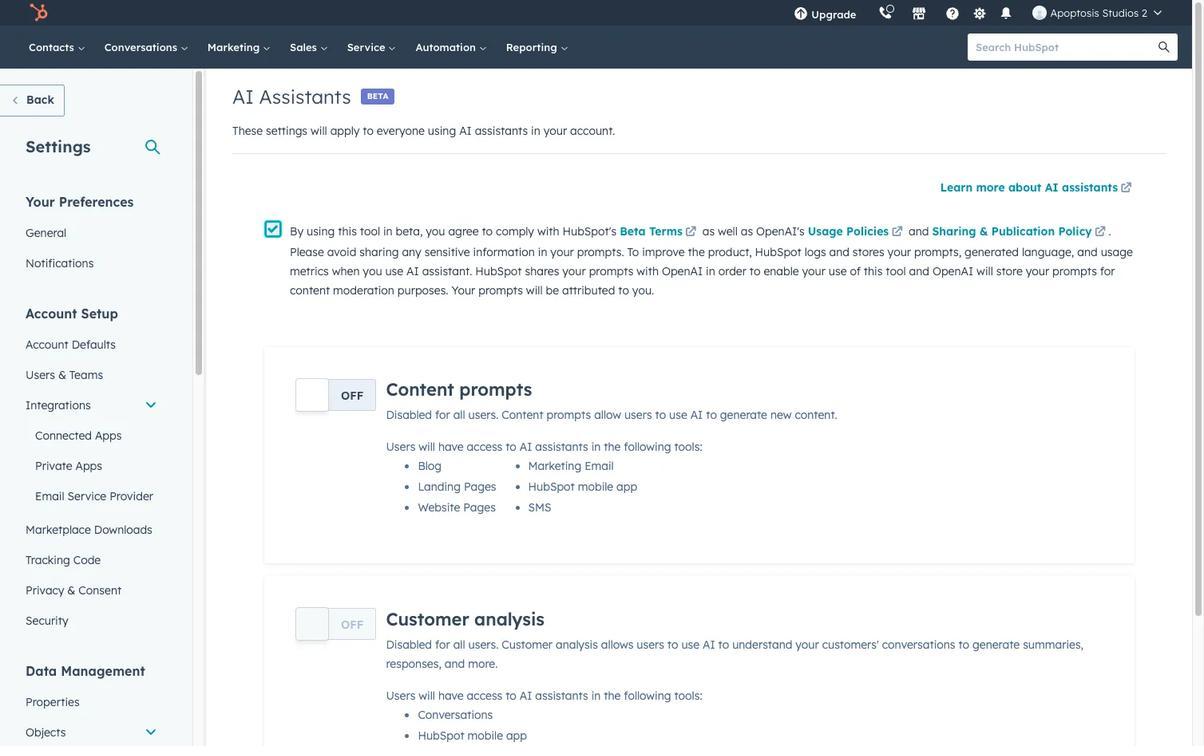 Task type: vqa. For each thing, say whether or not it's contained in the screenshot.
'0'
no



Task type: locate. For each thing, give the bounding box(es) containing it.
1 vertical spatial customer
[[502, 638, 553, 652]]

tara schultz image
[[1033, 6, 1047, 20]]

assistants inside users will have access to ai assistants in the following tools: conversations hubspot mobile app
[[535, 689, 588, 703]]

apoptosis
[[1050, 6, 1099, 19]]

everyone
[[377, 124, 425, 138]]

1 vertical spatial content
[[502, 408, 543, 423]]

content up blog
[[386, 379, 454, 401]]

your up shares
[[550, 245, 574, 260]]

menu item
[[867, 0, 871, 26]]

1 horizontal spatial generate
[[973, 638, 1020, 652]]

1 vertical spatial users
[[637, 638, 664, 652]]

the right the improve
[[688, 245, 705, 260]]

1 vertical spatial disabled
[[386, 638, 432, 652]]

upgrade
[[812, 8, 856, 21]]

1 account from the top
[[26, 306, 77, 322]]

link opens in a new window image right terms
[[685, 227, 697, 239]]

will left the be
[[526, 283, 543, 298]]

enable
[[764, 264, 799, 279]]

1 horizontal spatial service
[[347, 41, 388, 53]]

have for users will have access to ai assistants in the following tools: conversations hubspot mobile app
[[438, 689, 464, 703]]

learn more about ai assistants
[[940, 180, 1118, 195]]

1 vertical spatial all
[[453, 638, 465, 652]]

with
[[537, 224, 559, 239], [637, 264, 659, 279]]

and inside customer analysis allows users to use ai to understand your customers' conversations to generate summaries, responses, and more.
[[445, 657, 465, 671]]

link opens in a new window image for sharing & publication policy
[[1095, 227, 1106, 239]]

1 horizontal spatial with
[[637, 264, 659, 279]]

2 vertical spatial users
[[386, 689, 416, 703]]

conversations
[[882, 638, 955, 652]]

0 horizontal spatial service
[[67, 489, 106, 504]]

stores
[[853, 245, 884, 260]]

customer inside customer analysis allows users to use ai to understand your customers' conversations to generate summaries, responses, and more.
[[502, 638, 553, 652]]

this inside the . please avoid sharing any sensitive information in your prompts. to improve the product, hubspot logs and stores your prompts, generated language, and usage metrics when you use ai assistant. hubspot shares your prompts with openai in order to enable your use of this tool and openai will store your prompts for content moderation purposes. your prompts will be attributed to you.
[[864, 264, 883, 279]]

2 access from the top
[[467, 689, 502, 703]]

0 horizontal spatial app
[[506, 729, 527, 743]]

openai down the improve
[[662, 264, 703, 279]]

prompts down language,
[[1052, 264, 1097, 279]]

tool right of
[[886, 264, 906, 279]]

1 horizontal spatial beta
[[620, 224, 646, 239]]

0 horizontal spatial mobile
[[468, 729, 503, 743]]

customer for customer analysis allows users to use ai to understand your customers' conversations to generate summaries, responses, and more.
[[502, 638, 553, 652]]

1 off from the top
[[341, 389, 364, 403]]

& right privacy
[[67, 584, 75, 598]]

you.
[[632, 283, 654, 298]]

to
[[363, 124, 374, 138], [482, 224, 493, 239], [750, 264, 761, 279], [618, 283, 629, 298], [655, 408, 666, 423], [706, 408, 717, 423], [506, 440, 516, 455], [667, 638, 678, 652], [718, 638, 729, 652], [959, 638, 969, 652], [506, 689, 516, 703]]

0 vertical spatial you
[[426, 224, 445, 239]]

1 horizontal spatial email
[[585, 459, 614, 474]]

account defaults link
[[16, 330, 167, 360]]

2 disabled from the top
[[386, 638, 432, 652]]

0 vertical spatial users.
[[468, 408, 499, 423]]

hubspot inside users will have access to ai assistants in the following tools: conversations hubspot mobile app
[[418, 729, 464, 743]]

1 horizontal spatial app
[[616, 480, 637, 495]]

1 access from the top
[[467, 440, 502, 455]]

& left teams
[[58, 368, 66, 382]]

0 vertical spatial customer
[[386, 608, 469, 631]]

terms
[[649, 224, 683, 239]]

following down allows
[[624, 689, 671, 703]]

sharing
[[932, 224, 976, 239]]

content
[[290, 283, 330, 298]]

tools: for users will have access to ai assistants in the following tools: conversations hubspot mobile app
[[674, 689, 702, 703]]

2 account from the top
[[26, 338, 68, 352]]

prompts down prompts.
[[589, 264, 634, 279]]

Search HubSpot search field
[[968, 34, 1163, 61]]

the for users will have access to ai assistants in the following tools: conversations hubspot mobile app
[[604, 689, 621, 703]]

the down disabled for all users. content prompts allow users to use ai to generate new content.
[[604, 440, 621, 455]]

1 vertical spatial mobile
[[468, 729, 503, 743]]

0 vertical spatial off
[[341, 389, 364, 403]]

customer down customer analysis
[[502, 638, 553, 652]]

0 horizontal spatial this
[[338, 224, 357, 239]]

1 vertical spatial off
[[341, 618, 364, 633]]

have down 'responses,'
[[438, 689, 464, 703]]

users. down "content prompts"
[[468, 408, 499, 423]]

you up the "sensitive"
[[426, 224, 445, 239]]

hubspot up "sms"
[[528, 480, 575, 495]]

1 disabled from the top
[[386, 408, 432, 423]]

1 as from the left
[[702, 224, 715, 239]]

consent
[[78, 584, 121, 598]]

with right comply
[[537, 224, 559, 239]]

0 vertical spatial tools:
[[674, 440, 702, 455]]

all for disabled for all users.
[[453, 638, 465, 652]]

1 vertical spatial marketing
[[528, 459, 581, 474]]

analysis
[[474, 608, 545, 631], [556, 638, 598, 652]]

pages right landing at the left
[[464, 480, 496, 495]]

will
[[311, 124, 327, 138], [977, 264, 993, 279], [526, 283, 543, 298], [419, 440, 435, 455], [419, 689, 435, 703]]

have up blog
[[438, 440, 464, 455]]

disabled up blog
[[386, 408, 432, 423]]

marketing inside "marketing email hubspot mobile app sms"
[[528, 459, 581, 474]]

0 vertical spatial analysis
[[474, 608, 545, 631]]

1 vertical spatial for
[[435, 408, 450, 423]]

calling icon image
[[879, 6, 893, 21]]

apoptosis studios 2
[[1050, 6, 1147, 19]]

using right by
[[307, 224, 335, 239]]

analysis up "more."
[[474, 608, 545, 631]]

apps up private apps link
[[95, 429, 122, 443]]

following inside users will have access to ai assistants in the following tools: conversations hubspot mobile app
[[624, 689, 671, 703]]

customer up disabled for all users.
[[386, 608, 469, 631]]

1 pages from the top
[[464, 480, 496, 495]]

0 horizontal spatial generate
[[720, 408, 767, 423]]

access down "more."
[[467, 689, 502, 703]]

policy
[[1058, 224, 1092, 239]]

users inside users will have access to ai assistants in the following tools: conversations hubspot mobile app
[[386, 689, 416, 703]]

the down allows
[[604, 689, 621, 703]]

for down customer analysis
[[435, 638, 450, 652]]

1 following from the top
[[624, 440, 671, 455]]

1 vertical spatial have
[[438, 689, 464, 703]]

1 vertical spatial conversations
[[418, 708, 493, 722]]

all down "content prompts"
[[453, 408, 465, 423]]

1 vertical spatial service
[[67, 489, 106, 504]]

marketing down users will have access to ai assistants in the following tools:
[[528, 459, 581, 474]]

0 vertical spatial all
[[453, 408, 465, 423]]

0 vertical spatial email
[[585, 459, 614, 474]]

provider
[[109, 489, 153, 504]]

learn
[[940, 180, 973, 195]]

and up prompts,
[[906, 224, 932, 239]]

2 users. from the top
[[468, 638, 499, 652]]

beta,
[[396, 224, 423, 239]]

users & teams link
[[16, 360, 167, 390]]

your left "customers'" on the bottom of the page
[[796, 638, 819, 652]]

1 horizontal spatial link opens in a new window image
[[1095, 227, 1106, 239]]

0 vertical spatial beta
[[367, 91, 388, 101]]

disabled
[[386, 408, 432, 423], [386, 638, 432, 652]]

order
[[718, 264, 747, 279]]

have for users will have access to ai assistants in the following tools:
[[438, 440, 464, 455]]

0 horizontal spatial with
[[537, 224, 559, 239]]

users inside users & teams link
[[26, 368, 55, 382]]

1 horizontal spatial mobile
[[578, 480, 613, 495]]

1 vertical spatial with
[[637, 264, 659, 279]]

1 vertical spatial email
[[35, 489, 64, 504]]

prompts
[[589, 264, 634, 279], [1052, 264, 1097, 279], [478, 283, 523, 298], [459, 379, 532, 401], [547, 408, 591, 423]]

prompts down information on the left top of page
[[478, 283, 523, 298]]

objects
[[26, 726, 66, 740]]

beta for beta terms
[[620, 224, 646, 239]]

will down 'responses,'
[[419, 689, 435, 703]]

marketing email hubspot mobile app sms
[[528, 459, 637, 515]]

will down generated
[[977, 264, 993, 279]]

disabled for all users.
[[386, 638, 499, 652]]

hubspot
[[755, 245, 801, 260], [475, 264, 522, 279], [528, 480, 575, 495], [418, 729, 464, 743]]

disabled for disabled for all users.
[[386, 638, 432, 652]]

generate left summaries,
[[973, 638, 1020, 652]]

1 horizontal spatial &
[[67, 584, 75, 598]]

settings image
[[972, 7, 987, 21]]

0 horizontal spatial marketing
[[207, 41, 263, 53]]

search button
[[1151, 34, 1178, 61]]

0 vertical spatial marketing
[[207, 41, 263, 53]]

apps down connected apps link
[[75, 459, 102, 473]]

2 link opens in a new window image from the left
[[1095, 227, 1106, 239]]

using right everyone
[[428, 124, 456, 138]]

prompts up users will have access to ai assistants in the following tools:
[[459, 379, 532, 401]]

1 vertical spatial app
[[506, 729, 527, 743]]

2 have from the top
[[438, 689, 464, 703]]

1 horizontal spatial content
[[502, 408, 543, 423]]

usage policies
[[808, 224, 889, 239]]

your down language,
[[1026, 264, 1049, 279]]

1 vertical spatial using
[[307, 224, 335, 239]]

0 vertical spatial for
[[1100, 264, 1115, 279]]

for down usage
[[1100, 264, 1115, 279]]

link opens in a new window image left "."
[[1095, 227, 1106, 239]]

all down customer analysis
[[453, 638, 465, 652]]

1 horizontal spatial marketing
[[528, 459, 581, 474]]

service inside "link"
[[347, 41, 388, 53]]

0 horizontal spatial content
[[386, 379, 454, 401]]

mobile down users will have access to ai assistants in the following tools:
[[578, 480, 613, 495]]

0 horizontal spatial as
[[702, 224, 715, 239]]

private apps
[[35, 459, 102, 473]]

blog landing pages website pages
[[418, 459, 496, 515]]

link opens in a new window image inside beta terms link
[[685, 227, 697, 239]]

notifications button
[[993, 0, 1020, 26]]

ai
[[232, 85, 254, 109], [459, 124, 472, 138], [1045, 180, 1059, 195], [407, 264, 419, 279], [690, 408, 703, 423], [520, 440, 532, 455], [703, 638, 715, 652], [520, 689, 532, 703]]

2 vertical spatial &
[[67, 584, 75, 598]]

you down sharing
[[363, 264, 382, 279]]

1 vertical spatial following
[[624, 689, 671, 703]]

0 vertical spatial pages
[[464, 480, 496, 495]]

0 vertical spatial the
[[688, 245, 705, 260]]

privacy & consent link
[[16, 576, 167, 606]]

tool up sharing
[[360, 224, 380, 239]]

data
[[26, 664, 57, 679]]

downloads
[[94, 523, 152, 537]]

have inside users will have access to ai assistants in the following tools: conversations hubspot mobile app
[[438, 689, 464, 703]]

allows
[[601, 638, 633, 652]]

& up generated
[[980, 224, 988, 239]]

you
[[426, 224, 445, 239], [363, 264, 382, 279]]

this
[[338, 224, 357, 239], [864, 264, 883, 279]]

management
[[61, 664, 145, 679]]

0 vertical spatial app
[[616, 480, 637, 495]]

1 vertical spatial pages
[[463, 501, 496, 515]]

2 vertical spatial for
[[435, 638, 450, 652]]

0 vertical spatial have
[[438, 440, 464, 455]]

2 horizontal spatial &
[[980, 224, 988, 239]]

2 following from the top
[[624, 689, 671, 703]]

hubspot image
[[29, 3, 48, 22]]

1 horizontal spatial your
[[452, 283, 475, 298]]

users. up "more."
[[468, 638, 499, 652]]

2 off from the top
[[341, 618, 364, 633]]

users right allows
[[637, 638, 664, 652]]

0 vertical spatial access
[[467, 440, 502, 455]]

1 horizontal spatial customer
[[502, 638, 553, 652]]

disabled up 'responses,'
[[386, 638, 432, 652]]

1 vertical spatial you
[[363, 264, 382, 279]]

automation
[[416, 41, 479, 53]]

0 horizontal spatial analysis
[[474, 608, 545, 631]]

mobile down "more."
[[468, 729, 503, 743]]

account for account setup
[[26, 306, 77, 322]]

1 vertical spatial generate
[[973, 638, 1020, 652]]

help button
[[939, 0, 967, 26]]

hubspot up enable
[[755, 245, 801, 260]]

1 tools: from the top
[[674, 440, 702, 455]]

notifications image
[[999, 7, 1014, 22]]

responses,
[[386, 657, 442, 671]]

link opens in a new window image
[[685, 227, 697, 239], [1095, 227, 1106, 239]]

tracking code link
[[16, 545, 167, 576]]

usage
[[1101, 245, 1133, 260]]

0 vertical spatial account
[[26, 306, 77, 322]]

access for users will have access to ai assistants in the following tools: conversations hubspot mobile app
[[467, 689, 502, 703]]

1 horizontal spatial using
[[428, 124, 456, 138]]

1 horizontal spatial tool
[[886, 264, 906, 279]]

account
[[26, 306, 77, 322], [26, 338, 68, 352]]

1 vertical spatial the
[[604, 440, 621, 455]]

0 horizontal spatial you
[[363, 264, 382, 279]]

1 users. from the top
[[468, 408, 499, 423]]

analysis left allows
[[556, 638, 598, 652]]

your
[[544, 124, 567, 138], [550, 245, 574, 260], [888, 245, 911, 260], [562, 264, 586, 279], [802, 264, 826, 279], [1026, 264, 1049, 279], [796, 638, 819, 652]]

service inside account setup 'element'
[[67, 489, 106, 504]]

ai inside users will have access to ai assistants in the following tools: conversations hubspot mobile app
[[520, 689, 532, 703]]

& for teams
[[58, 368, 66, 382]]

link opens in a new window image for beta terms
[[685, 227, 697, 239]]

as right well
[[741, 224, 753, 239]]

0 horizontal spatial openai
[[662, 264, 703, 279]]

your
[[26, 194, 55, 210], [452, 283, 475, 298]]

users for users & teams
[[26, 368, 55, 382]]

the inside users will have access to ai assistants in the following tools: conversations hubspot mobile app
[[604, 689, 621, 703]]

hubspot inside "marketing email hubspot mobile app sms"
[[528, 480, 575, 495]]

email down private
[[35, 489, 64, 504]]

disabled for disabled for all users. content prompts allow users to use ai to generate new content.
[[386, 408, 432, 423]]

link opens in a new window image inside sharing & publication policy link
[[1095, 227, 1106, 239]]

2 tools: from the top
[[674, 689, 702, 703]]

& for publication
[[980, 224, 988, 239]]

about
[[1008, 180, 1041, 195]]

your inside customer analysis allows users to use ai to understand your customers' conversations to generate summaries, responses, and more.
[[796, 638, 819, 652]]

1 horizontal spatial as
[[741, 224, 753, 239]]

off for content prompts
[[341, 389, 364, 403]]

1 horizontal spatial conversations
[[418, 708, 493, 722]]

1 all from the top
[[453, 408, 465, 423]]

your inside the . please avoid sharing any sensitive information in your prompts. to improve the product, hubspot logs and stores your prompts, generated language, and usage metrics when you use ai assistant. hubspot shares your prompts with openai in order to enable your use of this tool and openai will store your prompts for content moderation purposes. your prompts will be attributed to you.
[[452, 283, 475, 298]]

1 horizontal spatial this
[[864, 264, 883, 279]]

marketing left sales
[[207, 41, 263, 53]]

1 vertical spatial analysis
[[556, 638, 598, 652]]

0 vertical spatial users
[[624, 408, 652, 423]]

as left well
[[702, 224, 715, 239]]

service right sales link
[[347, 41, 388, 53]]

email
[[585, 459, 614, 474], [35, 489, 64, 504]]

sms
[[528, 501, 551, 515]]

your down assistant.
[[452, 283, 475, 298]]

1 vertical spatial beta
[[620, 224, 646, 239]]

1 link opens in a new window image from the left
[[685, 227, 697, 239]]

back
[[26, 93, 54, 107]]

in inside users will have access to ai assistants in the following tools: conversations hubspot mobile app
[[591, 689, 601, 703]]

0 horizontal spatial beta
[[367, 91, 388, 101]]

1 vertical spatial this
[[864, 264, 883, 279]]

mobile inside users will have access to ai assistants in the following tools: conversations hubspot mobile app
[[468, 729, 503, 743]]

users right the allow
[[624, 408, 652, 423]]

0 horizontal spatial link opens in a new window image
[[685, 227, 697, 239]]

generate left new
[[720, 408, 767, 423]]

this right of
[[864, 264, 883, 279]]

email inside email service provider link
[[35, 489, 64, 504]]

0 vertical spatial your
[[26, 194, 55, 210]]

email down the allow
[[585, 459, 614, 474]]

objects button
[[16, 718, 167, 747]]

account up account defaults at the top of page
[[26, 306, 77, 322]]

1 horizontal spatial openai
[[933, 264, 973, 279]]

access inside users will have access to ai assistants in the following tools: conversations hubspot mobile app
[[467, 689, 502, 703]]

tools: inside users will have access to ai assistants in the following tools: conversations hubspot mobile app
[[674, 689, 702, 703]]

0 horizontal spatial tool
[[360, 224, 380, 239]]

following down disabled for all users. content prompts allow users to use ai to generate new content.
[[624, 440, 671, 455]]

be
[[546, 283, 559, 298]]

and down disabled for all users.
[[445, 657, 465, 671]]

understand
[[732, 638, 792, 652]]

users for users will have access to ai assistants in the following tools:
[[386, 440, 416, 455]]

beta up to
[[620, 224, 646, 239]]

0 vertical spatial following
[[624, 440, 671, 455]]

0 vertical spatial mobile
[[578, 480, 613, 495]]

link opens in a new window image inside usage policies link
[[892, 227, 903, 239]]

of
[[850, 264, 861, 279]]

use left understand
[[681, 638, 700, 652]]

link opens in a new window image for 'learn more about ai assistants' link
[[1121, 180, 1132, 199]]

private
[[35, 459, 72, 473]]

following
[[624, 440, 671, 455], [624, 689, 671, 703]]

assistants
[[259, 85, 351, 109]]

1 vertical spatial account
[[26, 338, 68, 352]]

hubspot's
[[563, 224, 617, 239]]

1 vertical spatial apps
[[75, 459, 102, 473]]

beta up everyone
[[367, 91, 388, 101]]

0 vertical spatial conversations
[[104, 41, 180, 53]]

link opens in a new window image
[[1121, 180, 1132, 199], [1121, 183, 1132, 195], [685, 224, 697, 243], [892, 224, 903, 243], [1095, 224, 1106, 243], [892, 227, 903, 239]]

tools:
[[674, 440, 702, 455], [674, 689, 702, 703]]

your up the general
[[26, 194, 55, 210]]

service
[[347, 41, 388, 53], [67, 489, 106, 504]]

summaries,
[[1023, 638, 1084, 652]]

using
[[428, 124, 456, 138], [307, 224, 335, 239]]

customers'
[[822, 638, 879, 652]]

will up blog
[[419, 440, 435, 455]]

use
[[385, 264, 403, 279], [829, 264, 847, 279], [669, 408, 687, 423], [681, 638, 700, 652]]

1 vertical spatial &
[[58, 368, 66, 382]]

1 horizontal spatial analysis
[[556, 638, 598, 652]]

2 vertical spatial the
[[604, 689, 621, 703]]

2 all from the top
[[453, 638, 465, 652]]

0 vertical spatial &
[[980, 224, 988, 239]]

access up blog landing pages website pages
[[467, 440, 502, 455]]

1 vertical spatial users
[[386, 440, 416, 455]]

prompts,
[[914, 245, 962, 260]]

as
[[702, 224, 715, 239], [741, 224, 753, 239]]

link opens in a new window image for usage policies link
[[892, 224, 903, 243]]

1 have from the top
[[438, 440, 464, 455]]

with up you.
[[637, 264, 659, 279]]

0 vertical spatial apps
[[95, 429, 122, 443]]

1 horizontal spatial you
[[426, 224, 445, 239]]

1 vertical spatial your
[[452, 283, 475, 298]]

settings link
[[970, 4, 990, 21]]

account defaults
[[26, 338, 116, 352]]

analysis for customer analysis allows users to use ai to understand your customers' conversations to generate summaries, responses, and more.
[[556, 638, 598, 652]]

this up avoid
[[338, 224, 357, 239]]

help image
[[946, 7, 960, 22]]

service down private apps link
[[67, 489, 106, 504]]

0 horizontal spatial customer
[[386, 608, 469, 631]]

openai down prompts,
[[933, 264, 973, 279]]

hubspot down 'responses,'
[[418, 729, 464, 743]]

0 vertical spatial content
[[386, 379, 454, 401]]

menu
[[783, 0, 1173, 26]]

analysis inside customer analysis allows users to use ai to understand your customers' conversations to generate summaries, responses, and more.
[[556, 638, 598, 652]]

content up users will have access to ai assistants in the following tools:
[[502, 408, 543, 423]]

pages right website at left bottom
[[463, 501, 496, 515]]

for down "content prompts"
[[435, 408, 450, 423]]

account up users & teams
[[26, 338, 68, 352]]



Task type: describe. For each thing, give the bounding box(es) containing it.
account setup
[[26, 306, 118, 322]]

to
[[627, 245, 639, 260]]

customer analysis allows users to use ai to understand your customers' conversations to generate summaries, responses, and more.
[[386, 638, 1084, 671]]

by using this tool in beta, you agree to comply with hubspot's
[[290, 224, 620, 239]]

marketing for marketing
[[207, 41, 263, 53]]

marketplaces image
[[912, 7, 927, 22]]

ai inside customer analysis allows users to use ai to understand your customers' conversations to generate summaries, responses, and more.
[[703, 638, 715, 652]]

purposes.
[[397, 283, 448, 298]]

email service provider
[[35, 489, 153, 504]]

notifications link
[[16, 248, 167, 279]]

marketing for marketing email hubspot mobile app sms
[[528, 459, 581, 474]]

.
[[1109, 224, 1111, 239]]

beta for beta
[[367, 91, 388, 101]]

please
[[290, 245, 324, 260]]

learn more about ai assistants link
[[940, 178, 1135, 199]]

product,
[[708, 245, 752, 260]]

0 vertical spatial with
[[537, 224, 559, 239]]

0 horizontal spatial conversations
[[104, 41, 180, 53]]

prompts.
[[577, 245, 624, 260]]

studios
[[1102, 6, 1139, 19]]

language,
[[1022, 245, 1074, 260]]

the for users will have access to ai assistants in the following tools:
[[604, 440, 621, 455]]

marketplace
[[26, 523, 91, 537]]

sales
[[290, 41, 320, 53]]

0 horizontal spatial your
[[26, 194, 55, 210]]

openai's
[[756, 224, 805, 239]]

off for customer analysis
[[341, 618, 364, 633]]

conversations inside users will have access to ai assistants in the following tools: conversations hubspot mobile app
[[418, 708, 493, 722]]

publication
[[992, 224, 1055, 239]]

2 openai from the left
[[933, 264, 973, 279]]

users & teams
[[26, 368, 103, 382]]

0 vertical spatial this
[[338, 224, 357, 239]]

metrics
[[290, 264, 329, 279]]

back link
[[0, 85, 65, 117]]

integrations button
[[16, 390, 167, 421]]

marketing link
[[198, 26, 280, 69]]

notifications
[[26, 256, 94, 271]]

app inside users will have access to ai assistants in the following tools: conversations hubspot mobile app
[[506, 729, 527, 743]]

security
[[26, 614, 68, 628]]

use down sharing
[[385, 264, 403, 279]]

properties link
[[16, 687, 167, 718]]

will inside users will have access to ai assistants in the following tools: conversations hubspot mobile app
[[419, 689, 435, 703]]

as well as openai's
[[699, 224, 808, 239]]

users. for disabled for all users.
[[468, 638, 499, 652]]

mobile inside "marketing email hubspot mobile app sms"
[[578, 480, 613, 495]]

2 pages from the top
[[463, 501, 496, 515]]

users. for disabled for all users. content prompts allow users to use ai to generate new content.
[[468, 408, 499, 423]]

users inside customer analysis allows users to use ai to understand your customers' conversations to generate summaries, responses, and more.
[[637, 638, 664, 652]]

your down logs
[[802, 264, 826, 279]]

privacy
[[26, 584, 64, 598]]

app inside "marketing email hubspot mobile app sms"
[[616, 480, 637, 495]]

0 vertical spatial generate
[[720, 408, 767, 423]]

ai assistants
[[232, 85, 351, 109]]

email inside "marketing email hubspot mobile app sms"
[[585, 459, 614, 474]]

apoptosis studios 2 button
[[1023, 0, 1171, 26]]

. please avoid sharing any sensitive information in your prompts. to improve the product, hubspot logs and stores your prompts, generated language, and usage metrics when you use ai assistant. hubspot shares your prompts with openai in order to enable your use of this tool and openai will store your prompts for content moderation purposes. your prompts will be attributed to you.
[[290, 224, 1133, 298]]

conversations link
[[95, 26, 198, 69]]

service link
[[338, 26, 406, 69]]

sales link
[[280, 26, 338, 69]]

all for disabled for all users. content prompts allow users to use ai to generate new content.
[[453, 408, 465, 423]]

2
[[1142, 6, 1147, 19]]

you inside the . please avoid sharing any sensitive information in your prompts. to improve the product, hubspot logs and stores your prompts, generated language, and usage metrics when you use ai assistant. hubspot shares your prompts with openai in order to enable your use of this tool and openai will store your prompts for content moderation purposes. your prompts will be attributed to you.
[[363, 264, 382, 279]]

apply
[[330, 124, 360, 138]]

use left of
[[829, 264, 847, 279]]

account for account defaults
[[26, 338, 68, 352]]

information
[[473, 245, 535, 260]]

ai inside the . please avoid sharing any sensitive information in your prompts. to improve the product, hubspot logs and stores your prompts, generated language, and usage metrics when you use ai assistant. hubspot shares your prompts with openai in order to enable your use of this tool and openai will store your prompts for content moderation purposes. your prompts will be attributed to you.
[[407, 264, 419, 279]]

with inside the . please avoid sharing any sensitive information in your prompts. to improve the product, hubspot logs and stores your prompts, generated language, and usage metrics when you use ai assistant. hubspot shares your prompts with openai in order to enable your use of this tool and openai will store your prompts for content moderation purposes. your prompts will be attributed to you.
[[637, 264, 659, 279]]

tool inside the . please avoid sharing any sensitive information in your prompts. to improve the product, hubspot logs and stores your prompts, generated language, and usage metrics when you use ai assistant. hubspot shares your prompts with openai in order to enable your use of this tool and openai will store your prompts for content moderation purposes. your prompts will be attributed to you.
[[886, 264, 906, 279]]

setup
[[81, 306, 118, 322]]

shares
[[525, 264, 559, 279]]

general
[[26, 226, 66, 240]]

and down policy
[[1077, 245, 1098, 260]]

users will have access to ai assistants in the following tools:
[[386, 440, 702, 455]]

customer analysis
[[386, 608, 545, 631]]

well
[[718, 224, 738, 239]]

more.
[[468, 657, 498, 671]]

comply
[[496, 224, 534, 239]]

marketplace downloads
[[26, 523, 152, 537]]

data management element
[[16, 663, 167, 747]]

your left account.
[[544, 124, 567, 138]]

& for consent
[[67, 584, 75, 598]]

security link
[[16, 606, 167, 636]]

content.
[[795, 408, 837, 423]]

when
[[332, 264, 360, 279]]

apps for private apps
[[75, 459, 102, 473]]

preferences
[[59, 194, 134, 210]]

hubspot down information on the left top of page
[[475, 264, 522, 279]]

to inside users will have access to ai assistants in the following tools: conversations hubspot mobile app
[[506, 689, 516, 703]]

generated
[[965, 245, 1019, 260]]

private apps link
[[16, 451, 167, 481]]

the inside the . please avoid sharing any sensitive information in your prompts. to improve the product, hubspot logs and stores your prompts, generated language, and usage metrics when you use ai assistant. hubspot shares your prompts with openai in order to enable your use of this tool and openai will store your prompts for content moderation purposes. your prompts will be attributed to you.
[[688, 245, 705, 260]]

analysis for customer analysis
[[474, 608, 545, 631]]

tools: for users will have access to ai assistants in the following tools:
[[674, 440, 702, 455]]

tracking code
[[26, 553, 101, 568]]

link opens in a new window image for beta terms link
[[685, 224, 697, 243]]

for for disabled for all users.
[[435, 638, 450, 652]]

these
[[232, 124, 263, 138]]

apps for connected apps
[[95, 429, 122, 443]]

these settings will apply to everyone using ai assistants in your account.
[[232, 124, 615, 138]]

automation link
[[406, 26, 496, 69]]

0 vertical spatial tool
[[360, 224, 380, 239]]

account setup element
[[16, 305, 167, 636]]

your up "attributed"
[[562, 264, 586, 279]]

link opens in a new window image for sharing & publication policy link
[[1095, 224, 1106, 243]]

following for users will have access to ai assistants in the following tools: conversations hubspot mobile app
[[624, 689, 671, 703]]

for for disabled for all users. content prompts allow users to use ai to generate new content.
[[435, 408, 450, 423]]

and down the usage policies
[[829, 245, 850, 260]]

your preferences
[[26, 194, 134, 210]]

sharing & publication policy
[[932, 224, 1092, 239]]

upgrade image
[[794, 7, 808, 22]]

settings
[[26, 137, 91, 156]]

settings
[[266, 124, 307, 138]]

beta terms
[[620, 224, 683, 239]]

marketplaces button
[[903, 0, 936, 26]]

following for users will have access to ai assistants in the following tools:
[[624, 440, 671, 455]]

allow
[[594, 408, 621, 423]]

store
[[996, 264, 1023, 279]]

improve
[[642, 245, 685, 260]]

use inside customer analysis allows users to use ai to understand your customers' conversations to generate summaries, responses, and more.
[[681, 638, 700, 652]]

0 horizontal spatial using
[[307, 224, 335, 239]]

for inside the . please avoid sharing any sensitive information in your prompts. to improve the product, hubspot logs and stores your prompts, generated language, and usage metrics when you use ai assistant. hubspot shares your prompts with openai in order to enable your use of this tool and openai will store your prompts for content moderation purposes. your prompts will be attributed to you.
[[1100, 264, 1115, 279]]

avoid
[[327, 245, 356, 260]]

by
[[290, 224, 303, 239]]

usage
[[808, 224, 843, 239]]

your right stores
[[888, 245, 911, 260]]

teams
[[69, 368, 103, 382]]

sharing
[[360, 245, 399, 260]]

agree
[[448, 224, 479, 239]]

search image
[[1159, 42, 1170, 53]]

tracking
[[26, 553, 70, 568]]

2 as from the left
[[741, 224, 753, 239]]

and down prompts,
[[909, 264, 929, 279]]

customer for customer analysis
[[386, 608, 469, 631]]

generate inside customer analysis allows users to use ai to understand your customers' conversations to generate summaries, responses, and more.
[[973, 638, 1020, 652]]

general link
[[16, 218, 167, 248]]

your preferences element
[[16, 193, 167, 279]]

use right the allow
[[669, 408, 687, 423]]

menu containing apoptosis studios 2
[[783, 0, 1173, 26]]

access for users will have access to ai assistants in the following tools:
[[467, 440, 502, 455]]

connected
[[35, 429, 92, 443]]

contacts
[[29, 41, 77, 53]]

1 openai from the left
[[662, 264, 703, 279]]

data management
[[26, 664, 145, 679]]

prompts left the allow
[[547, 408, 591, 423]]

will left apply
[[311, 124, 327, 138]]



